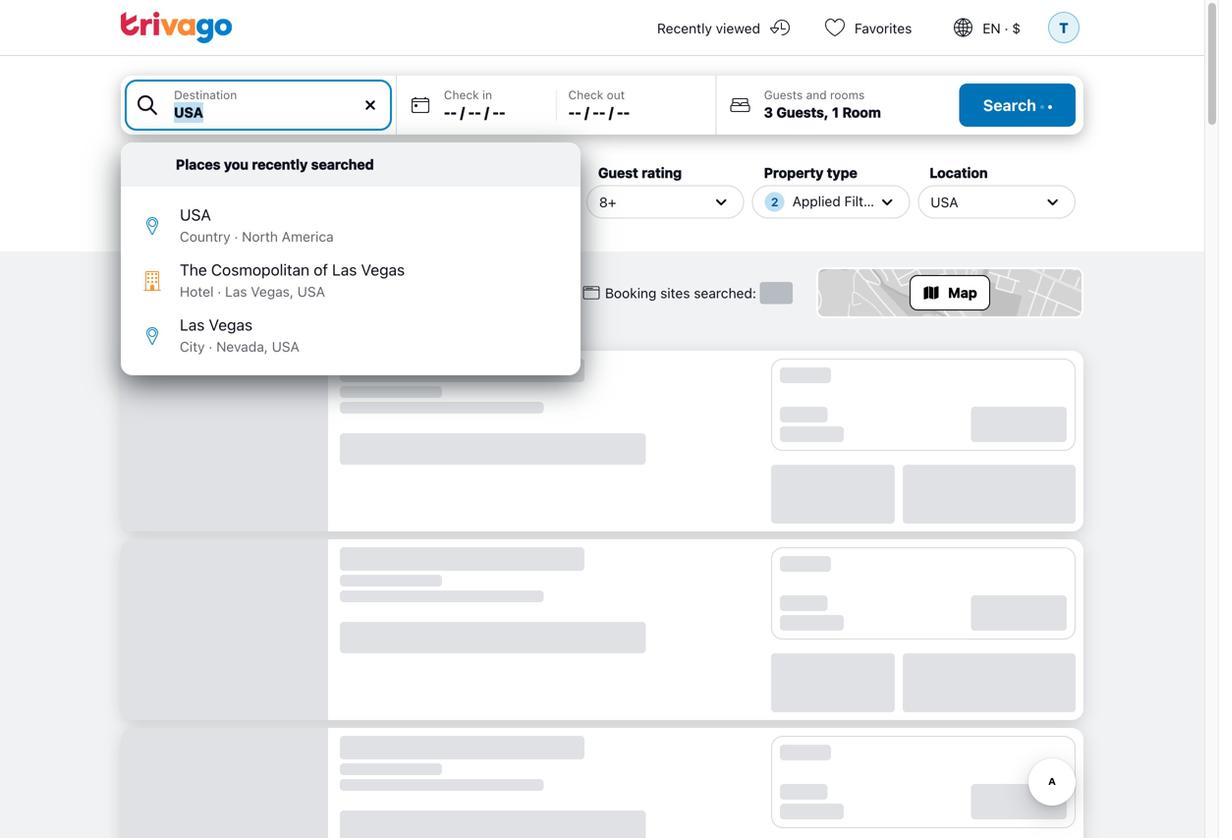 Task type: vqa. For each thing, say whether or not it's contained in the screenshot.
America
yes



Task type: describe. For each thing, give the bounding box(es) containing it.
las vegas city · nevada, usa
[[180, 316, 300, 355]]

$600
[[172, 194, 207, 210]]

hotel
[[180, 284, 214, 300]]

night
[[208, 165, 240, 181]]

how payments to us affect ranking button
[[121, 326, 340, 347]]

guest
[[599, 165, 639, 181]]

country
[[180, 229, 231, 245]]

price: per night
[[141, 165, 240, 181]]

t button
[[1045, 0, 1084, 55]]

trivago logo image
[[121, 12, 233, 43]]

· inside the cosmopolitan of las vegas hotel · las vegas, usa
[[217, 284, 221, 300]]

2 / from the left
[[485, 104, 489, 120]]

$
[[1013, 20, 1021, 36]]

en · $ button
[[936, 0, 1045, 55]]

Destination search field
[[174, 102, 384, 123]]

0 vertical spatial las
[[332, 261, 357, 279]]

las inside las vegas city · nevada, usa
[[180, 316, 205, 334]]

filters
[[845, 193, 884, 209]]

t
[[1060, 19, 1069, 36]]

searched
[[311, 156, 374, 173]]

check for check out -- / -- / --
[[569, 88, 604, 102]]

check for check in -- / -- / --
[[444, 88, 479, 102]]

north
[[242, 229, 278, 245]]

usa inside the cosmopolitan of las vegas hotel · las vegas, usa
[[298, 284, 325, 300]]

places you recently searched
[[176, 156, 374, 173]]

viewed
[[716, 20, 761, 36]]

the
[[180, 261, 207, 279]]

1 horizontal spatial las
[[225, 284, 247, 300]]

ranking
[[273, 327, 314, 341]]

usa country · north america
[[180, 205, 334, 245]]

applied filters
[[793, 193, 884, 209]]

booking sites searched: 323
[[605, 285, 790, 301]]

city
[[180, 339, 205, 355]]

· inside the usa country · north america
[[234, 229, 238, 245]]

1
[[833, 104, 840, 120]]

rooms
[[831, 88, 865, 102]]

sort
[[121, 285, 150, 301]]

1 / from the left
[[461, 104, 465, 120]]

how
[[121, 327, 146, 341]]

sort by
[[121, 285, 170, 301]]

payments
[[149, 327, 203, 341]]

and
[[807, 88, 827, 102]]

$0
[[142, 194, 159, 210]]

none field containing usa
[[121, 76, 581, 376]]

recently viewed button
[[634, 0, 808, 55]]

booking
[[605, 285, 657, 301]]

search button
[[960, 84, 1076, 127]]

en · $
[[983, 20, 1021, 36]]

check in -- / -- / --
[[444, 88, 506, 120]]

places
[[176, 156, 221, 173]]

2
[[772, 195, 779, 209]]

america
[[282, 229, 334, 245]]

favorites link
[[808, 0, 936, 55]]

how payments to us affect ranking
[[121, 327, 314, 341]]

searched:
[[694, 285, 757, 301]]

destination
[[174, 88, 237, 102]]

usa down location on the top right of the page
[[931, 194, 959, 210]]

recently viewed
[[658, 20, 761, 36]]

map
[[949, 285, 978, 301]]

type
[[828, 165, 858, 181]]

clear image
[[362, 96, 379, 114]]



Task type: locate. For each thing, give the bounding box(es) containing it.
check left out on the top of the page
[[569, 88, 604, 102]]

·
[[1005, 20, 1009, 36], [234, 229, 238, 245], [217, 284, 221, 300], [209, 339, 213, 355]]

usa up country
[[180, 205, 211, 224]]

2 check from the left
[[569, 88, 604, 102]]

property
[[765, 165, 824, 181]]

rating
[[642, 165, 682, 181]]

check left in at the top of the page
[[444, 88, 479, 102]]

usa inside the usa country · north america
[[180, 205, 211, 224]]

guest rating
[[599, 165, 682, 181]]

2 horizontal spatial las
[[332, 261, 357, 279]]

to
[[206, 327, 217, 341]]

in
[[483, 88, 492, 102]]

las left to
[[180, 316, 205, 334]]

· left $ at the right top
[[1005, 20, 1009, 36]]

0 vertical spatial vegas
[[361, 261, 405, 279]]

1 vertical spatial vegas
[[209, 316, 253, 334]]

0 horizontal spatial vegas
[[209, 316, 253, 334]]

1 horizontal spatial vegas
[[361, 261, 405, 279]]

property type
[[765, 165, 858, 181]]

destination list box
[[121, 187, 581, 376]]

· left "north" on the top of the page
[[234, 229, 238, 245]]

vegas,
[[251, 284, 294, 300]]

usa down of
[[298, 284, 325, 300]]

vegas inside the cosmopolitan of las vegas hotel · las vegas, usa
[[361, 261, 405, 279]]

of
[[314, 261, 328, 279]]

check
[[444, 88, 479, 102], [569, 88, 604, 102]]

search
[[984, 96, 1037, 115]]

3 / from the left
[[585, 104, 590, 120]]

2 vertical spatial las
[[180, 316, 205, 334]]

$0 - $600 +
[[142, 194, 219, 210]]

favorites
[[855, 20, 913, 36]]

· right city
[[209, 339, 213, 355]]

323
[[764, 285, 790, 301]]

recently
[[252, 156, 308, 173]]

usa right affect
[[272, 339, 300, 355]]

guests,
[[777, 104, 829, 120]]

nevada,
[[216, 339, 268, 355]]

check inside check in -- / -- / --
[[444, 88, 479, 102]]

-
[[444, 104, 451, 120], [451, 104, 457, 120], [469, 104, 475, 120], [475, 104, 482, 120], [493, 104, 499, 120], [499, 104, 506, 120], [569, 104, 575, 120], [575, 104, 582, 120], [593, 104, 600, 120], [600, 104, 606, 120], [617, 104, 624, 120], [624, 104, 630, 120], [162, 194, 169, 210]]

check inside check out -- / -- / --
[[569, 88, 604, 102]]

/
[[461, 104, 465, 120], [485, 104, 489, 120], [585, 104, 590, 120], [609, 104, 614, 120]]

map button
[[817, 267, 1084, 319]]

applied
[[793, 193, 841, 209]]

8+
[[600, 194, 617, 210]]

out
[[607, 88, 625, 102]]

· inside las vegas city · nevada, usa
[[209, 339, 213, 355]]

location
[[930, 165, 989, 181]]

usa inside las vegas city · nevada, usa
[[272, 339, 300, 355]]

1 vertical spatial las
[[225, 284, 247, 300]]

you
[[224, 156, 249, 173]]

guests and rooms 3 guests, 1 room
[[765, 88, 882, 120]]

usa
[[931, 194, 959, 210], [180, 205, 211, 224], [298, 284, 325, 300], [272, 339, 300, 355]]

guests
[[765, 88, 803, 102]]

recently
[[658, 20, 713, 36]]

0 horizontal spatial las
[[180, 316, 205, 334]]

1 horizontal spatial check
[[569, 88, 604, 102]]

the cosmopolitan of las vegas hotel · las vegas, usa
[[180, 261, 405, 300]]

vegas
[[361, 261, 405, 279], [209, 316, 253, 334]]

en
[[983, 20, 1002, 36]]

affect
[[237, 327, 270, 341]]

price:
[[141, 165, 180, 181]]

check out -- / -- / --
[[569, 88, 630, 120]]

4 / from the left
[[609, 104, 614, 120]]

None field
[[121, 76, 581, 376]]

per
[[183, 165, 205, 181]]

1 check from the left
[[444, 88, 479, 102]]

las right of
[[332, 261, 357, 279]]

cosmopolitan
[[211, 261, 310, 279]]

las down cosmopolitan
[[225, 284, 247, 300]]

vegas inside las vegas city · nevada, usa
[[209, 316, 253, 334]]

us
[[221, 327, 234, 341]]

las
[[332, 261, 357, 279], [225, 284, 247, 300], [180, 316, 205, 334]]

sites
[[661, 285, 691, 301]]

room
[[843, 104, 882, 120]]

· inside button
[[1005, 20, 1009, 36]]

0 horizontal spatial check
[[444, 88, 479, 102]]

by
[[153, 285, 170, 301]]

· right the hotel
[[217, 284, 221, 300]]

+
[[210, 194, 219, 210]]

3
[[765, 104, 774, 120]]



